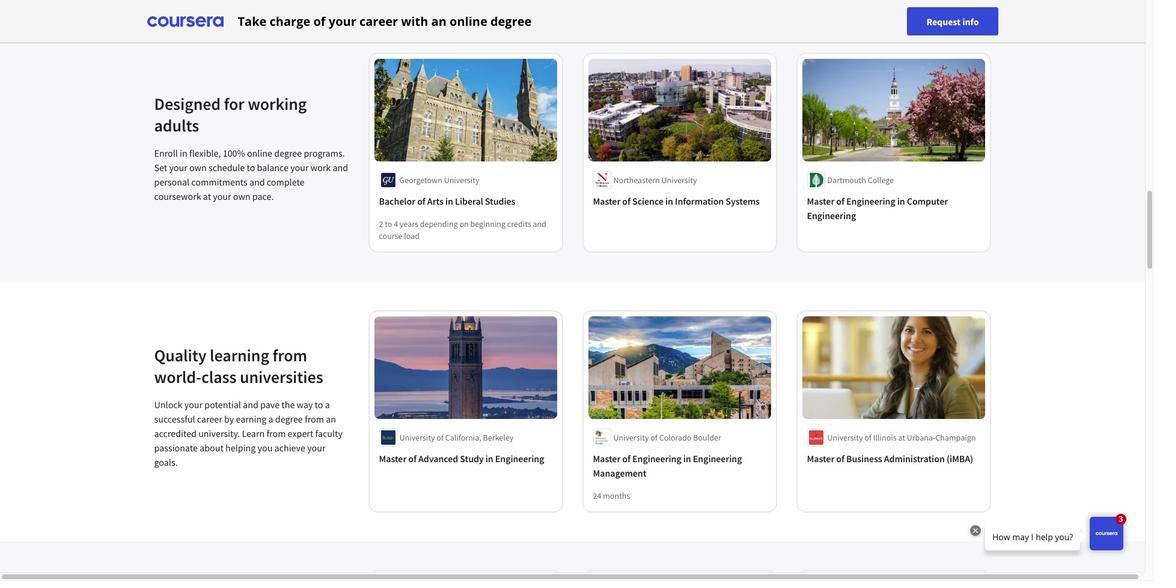 Task type: locate. For each thing, give the bounding box(es) containing it.
goals.
[[154, 457, 178, 469]]

0 vertical spatial from
[[273, 345, 307, 366]]

24 months
[[593, 491, 630, 502]]

potential
[[205, 399, 241, 411]]

1 vertical spatial degree
[[274, 147, 302, 159]]

the
[[282, 399, 295, 411]]

a
[[325, 399, 330, 411], [268, 413, 273, 425]]

of left 'colorado'
[[651, 433, 658, 444]]

of left 'advanced'
[[408, 453, 417, 465]]

master for master of science in information systems
[[593, 195, 621, 207]]

at down commitments
[[203, 190, 211, 202]]

dartmouth college
[[828, 175, 894, 186]]

of for computer
[[836, 195, 845, 207]]

engineering
[[847, 195, 896, 207], [807, 210, 856, 222], [495, 453, 544, 465], [632, 453, 682, 465], [693, 453, 742, 465]]

of for information
[[622, 195, 631, 207]]

master of engineering in computer engineering
[[807, 195, 948, 222]]

master of engineering in computer engineering link
[[807, 194, 980, 223]]

in right study
[[486, 453, 493, 465]]

of left business
[[836, 453, 845, 465]]

in right enroll
[[180, 147, 187, 159]]

master of advanced study in engineering link
[[379, 452, 552, 467]]

systems
[[726, 195, 760, 207]]

enroll
[[154, 147, 178, 159]]

management
[[593, 468, 647, 480]]

1 vertical spatial own
[[233, 190, 250, 202]]

programs.
[[304, 147, 345, 159]]

in inside enroll in flexible, 100% online degree programs. set your own schedule to balance your work and personal commitments and complete coursework at your own pace.
[[180, 147, 187, 159]]

2 vertical spatial from
[[267, 428, 286, 440]]

in left computer
[[897, 195, 905, 207]]

2 vertical spatial degree
[[275, 413, 303, 425]]

online right with
[[450, 13, 487, 29]]

master for master of business administration (imba)
[[807, 453, 835, 465]]

and inside unlock your potential and pave the way to a successful career by earning a degree from an accredited university. learn from expert faculty passionate about helping you achieve your goals.
[[243, 399, 258, 411]]

online
[[450, 13, 487, 29], [247, 147, 272, 159]]

in inside master of advanced study in engineering link
[[486, 453, 493, 465]]

0 vertical spatial to
[[247, 161, 255, 173]]

master for master of advanced study in engineering
[[379, 453, 407, 465]]

1 vertical spatial from
[[305, 413, 324, 425]]

at right illinois
[[898, 433, 905, 444]]

of
[[314, 13, 326, 29], [417, 195, 425, 207], [622, 195, 631, 207], [836, 195, 845, 207], [437, 433, 444, 444], [651, 433, 658, 444], [865, 433, 872, 444], [408, 453, 417, 465], [622, 453, 631, 465], [836, 453, 845, 465]]

0 vertical spatial online
[[450, 13, 487, 29]]

university up management
[[614, 433, 649, 444]]

of left science
[[622, 195, 631, 207]]

0 vertical spatial career
[[360, 13, 398, 29]]

1 vertical spatial career
[[197, 413, 222, 425]]

master up management
[[593, 453, 621, 465]]

to inside enroll in flexible, 100% online degree programs. set your own schedule to balance your work and personal commitments and complete coursework at your own pace.
[[247, 161, 255, 173]]

master of business administration (imba) link
[[807, 452, 980, 467]]

career left with
[[360, 13, 398, 29]]

career up university.
[[197, 413, 222, 425]]

pave
[[260, 399, 280, 411]]

flexible,
[[189, 147, 221, 159]]

0 vertical spatial own
[[189, 161, 207, 173]]

0 vertical spatial at
[[203, 190, 211, 202]]

1 vertical spatial at
[[898, 433, 905, 444]]

own left pace.
[[233, 190, 250, 202]]

learning
[[210, 345, 269, 366]]

master inside master of engineering in computer engineering
[[807, 195, 835, 207]]

by
[[224, 413, 234, 425]]

university up bachelor of arts in liberal studies link on the top left of the page
[[444, 175, 480, 186]]

(imba)
[[947, 453, 973, 465]]

of left the arts
[[417, 195, 425, 207]]

1 horizontal spatial an
[[431, 13, 447, 29]]

an
[[431, 13, 447, 29], [326, 413, 336, 425]]

schedule
[[209, 161, 245, 173]]

1 horizontal spatial career
[[360, 13, 398, 29]]

of right charge in the left top of the page
[[314, 13, 326, 29]]

0 horizontal spatial career
[[197, 413, 222, 425]]

at inside enroll in flexible, 100% online degree programs. set your own schedule to balance your work and personal commitments and complete coursework at your own pace.
[[203, 190, 211, 202]]

0 horizontal spatial at
[[203, 190, 211, 202]]

info
[[963, 15, 979, 27]]

degree inside unlock your potential and pave the way to a successful career by earning a degree from an accredited university. learn from expert faculty passionate about helping you achieve your goals.
[[275, 413, 303, 425]]

balance
[[257, 161, 289, 173]]

to right the way
[[315, 399, 323, 411]]

in
[[180, 147, 187, 159], [445, 195, 453, 207], [665, 195, 673, 207], [897, 195, 905, 207], [486, 453, 493, 465], [683, 453, 691, 465]]

master of business administration (imba)
[[807, 453, 973, 465]]

master inside master of engineering in engineering management
[[593, 453, 621, 465]]

to left 4
[[385, 219, 392, 230]]

1 vertical spatial online
[[247, 147, 272, 159]]

master left 'advanced'
[[379, 453, 407, 465]]

university for master of business administration (imba)
[[828, 433, 863, 444]]

100%
[[223, 147, 245, 159]]

engineering down university of colorado boulder
[[632, 453, 682, 465]]

1 horizontal spatial at
[[898, 433, 905, 444]]

northeastern university
[[614, 175, 697, 186]]

information
[[675, 195, 724, 207]]

1 vertical spatial an
[[326, 413, 336, 425]]

of inside master of engineering in computer engineering
[[836, 195, 845, 207]]

colorado
[[659, 433, 692, 444]]

your down commitments
[[213, 190, 231, 202]]

master down dartmouth
[[807, 195, 835, 207]]

administration
[[884, 453, 945, 465]]

an up faculty
[[326, 413, 336, 425]]

a down pave
[[268, 413, 273, 425]]

request info
[[927, 15, 979, 27]]

request
[[927, 15, 961, 27]]

engineering down berkeley
[[495, 453, 544, 465]]

your up complete
[[290, 161, 309, 173]]

coursework
[[154, 190, 201, 202]]

california,
[[445, 433, 481, 444]]

studies
[[485, 195, 515, 207]]

from down the way
[[305, 413, 324, 425]]

degree
[[491, 13, 532, 29], [274, 147, 302, 159], [275, 413, 303, 425]]

1 horizontal spatial to
[[315, 399, 323, 411]]

an right with
[[431, 13, 447, 29]]

1 horizontal spatial online
[[450, 13, 487, 29]]

in inside master of engineering in engineering management
[[683, 453, 691, 465]]

2 to 4 years depending on beginning credits and course load
[[379, 219, 546, 242]]

a right the way
[[325, 399, 330, 411]]

0 horizontal spatial online
[[247, 147, 272, 159]]

0 horizontal spatial a
[[268, 413, 273, 425]]

in inside master of science in information systems link
[[665, 195, 673, 207]]

in inside bachelor of arts in liberal studies link
[[445, 195, 453, 207]]

credits
[[507, 219, 531, 230]]

and right credits
[[533, 219, 546, 230]]

from up the
[[273, 345, 307, 366]]

24
[[593, 491, 601, 502]]

of inside master of engineering in engineering management
[[622, 453, 631, 465]]

in inside master of engineering in computer engineering
[[897, 195, 905, 207]]

helping
[[225, 442, 256, 454]]

1 horizontal spatial a
[[325, 399, 330, 411]]

university
[[444, 175, 480, 186], [662, 175, 697, 186], [400, 433, 435, 444], [614, 433, 649, 444], [828, 433, 863, 444]]

in right the arts
[[445, 195, 453, 207]]

in for master of engineering in engineering management
[[683, 453, 691, 465]]

0 horizontal spatial to
[[247, 161, 255, 173]]

quality learning from world-class universities
[[154, 345, 323, 388]]

in down 'colorado'
[[683, 453, 691, 465]]

own
[[189, 161, 207, 173], [233, 190, 250, 202]]

illinois
[[873, 433, 897, 444]]

own down flexible,
[[189, 161, 207, 173]]

master
[[593, 195, 621, 207], [807, 195, 835, 207], [379, 453, 407, 465], [593, 453, 621, 465], [807, 453, 835, 465]]

2 vertical spatial to
[[315, 399, 323, 411]]

university up business
[[828, 433, 863, 444]]

years
[[400, 219, 418, 230]]

and up earning
[[243, 399, 258, 411]]

online up balance
[[247, 147, 272, 159]]

university of california, berkeley
[[400, 433, 514, 444]]

1 vertical spatial to
[[385, 219, 392, 230]]

science
[[632, 195, 664, 207]]

your
[[329, 13, 356, 29], [169, 161, 187, 173], [290, 161, 309, 173], [213, 190, 231, 202], [184, 399, 203, 411], [307, 442, 326, 454]]

university up 'advanced'
[[400, 433, 435, 444]]

computer
[[907, 195, 948, 207]]

of down dartmouth
[[836, 195, 845, 207]]

university for master of engineering in engineering management
[[614, 433, 649, 444]]

master left business
[[807, 453, 835, 465]]

career
[[360, 13, 398, 29], [197, 413, 222, 425]]

of for urbana-
[[865, 433, 872, 444]]

in right science
[[665, 195, 673, 207]]

2 horizontal spatial to
[[385, 219, 392, 230]]

of up management
[[622, 453, 631, 465]]

to left balance
[[247, 161, 255, 173]]

advanced
[[418, 453, 458, 465]]

0 horizontal spatial an
[[326, 413, 336, 425]]

accredited
[[154, 428, 197, 440]]

master down "northeastern"
[[593, 195, 621, 207]]

of for (imba)
[[836, 453, 845, 465]]

from up you
[[267, 428, 286, 440]]

of left illinois
[[865, 433, 872, 444]]

passionate
[[154, 442, 198, 454]]



Task type: vqa. For each thing, say whether or not it's contained in the screenshot.
right salary
no



Task type: describe. For each thing, give the bounding box(es) containing it.
master for master of engineering in computer engineering
[[807, 195, 835, 207]]

master for master of engineering in engineering management
[[593, 453, 621, 465]]

university for master of advanced study in engineering
[[400, 433, 435, 444]]

master of advanced study in engineering
[[379, 453, 544, 465]]

degree inside enroll in flexible, 100% online degree programs. set your own schedule to balance your work and personal commitments and complete coursework at your own pace.
[[274, 147, 302, 159]]

georgetown university
[[400, 175, 480, 186]]

adults
[[154, 115, 199, 136]]

business
[[847, 453, 882, 465]]

working
[[248, 93, 307, 115]]

champaign
[[936, 433, 976, 444]]

you
[[258, 442, 273, 454]]

georgetown
[[400, 175, 442, 186]]

from inside quality learning from world-class universities
[[273, 345, 307, 366]]

quality
[[154, 345, 207, 366]]

master of science in information systems
[[593, 195, 760, 207]]

achieve
[[274, 442, 305, 454]]

course
[[379, 231, 402, 242]]

university of illinois at urbana-champaign
[[828, 433, 976, 444]]

boulder
[[693, 433, 721, 444]]

universities
[[240, 366, 323, 388]]

your up successful
[[184, 399, 203, 411]]

career inside unlock your potential and pave the way to a successful career by earning a degree from an accredited university. learn from expert faculty passionate about helping you achieve your goals.
[[197, 413, 222, 425]]

commitments
[[191, 176, 248, 188]]

in for master of engineering in computer engineering
[[897, 195, 905, 207]]

your down faculty
[[307, 442, 326, 454]]

designed
[[154, 93, 221, 115]]

in for bachelor of arts in liberal studies
[[445, 195, 453, 207]]

designed for working adults
[[154, 93, 307, 136]]

learn
[[242, 428, 265, 440]]

for
[[224, 93, 244, 115]]

faculty
[[315, 428, 343, 440]]

pace.
[[252, 190, 274, 202]]

work
[[311, 161, 331, 173]]

unlock your potential and pave the way to a successful career by earning a degree from an accredited university. learn from expert faculty passionate about helping you achieve your goals.
[[154, 399, 343, 469]]

an inside unlock your potential and pave the way to a successful career by earning a degree from an accredited university. learn from expert faculty passionate about helping you achieve your goals.
[[326, 413, 336, 425]]

university of colorado boulder
[[614, 433, 721, 444]]

about
[[200, 442, 224, 454]]

engineering down boulder
[[693, 453, 742, 465]]

northeastern
[[614, 175, 660, 186]]

earning
[[236, 413, 267, 425]]

of for liberal
[[417, 195, 425, 207]]

months
[[603, 491, 630, 502]]

to inside unlock your potential and pave the way to a successful career by earning a degree from an accredited university. learn from expert faculty passionate about helping you achieve your goals.
[[315, 399, 323, 411]]

personal
[[154, 176, 189, 188]]

successful
[[154, 413, 195, 425]]

coursera image
[[147, 12, 223, 31]]

take charge of your career with an online degree
[[238, 13, 532, 29]]

take
[[238, 13, 267, 29]]

bachelor
[[379, 195, 415, 207]]

of up 'advanced'
[[437, 433, 444, 444]]

on
[[460, 219, 469, 230]]

engineering down college
[[847, 195, 896, 207]]

0 horizontal spatial own
[[189, 161, 207, 173]]

depending
[[420, 219, 458, 230]]

and inside 2 to 4 years depending on beginning credits and course load
[[533, 219, 546, 230]]

university.
[[198, 428, 240, 440]]

unlock
[[154, 399, 182, 411]]

expert
[[288, 428, 313, 440]]

with
[[401, 13, 428, 29]]

of for engineering
[[622, 453, 631, 465]]

beginning
[[470, 219, 506, 230]]

arts
[[427, 195, 444, 207]]

university up master of science in information systems link
[[662, 175, 697, 186]]

0 vertical spatial degree
[[491, 13, 532, 29]]

world-
[[154, 366, 201, 388]]

berkeley
[[483, 433, 514, 444]]

way
[[297, 399, 313, 411]]

complete
[[267, 176, 305, 188]]

to inside 2 to 4 years depending on beginning credits and course load
[[385, 219, 392, 230]]

0 vertical spatial an
[[431, 13, 447, 29]]

bachelor of arts in liberal studies
[[379, 195, 515, 207]]

and up pace.
[[249, 176, 265, 188]]

urbana-
[[907, 433, 936, 444]]

master of engineering in engineering management
[[593, 453, 742, 480]]

liberal
[[455, 195, 483, 207]]

college
[[868, 175, 894, 186]]

load
[[404, 231, 420, 242]]

dartmouth
[[828, 175, 866, 186]]

class
[[201, 366, 237, 388]]

master of engineering in engineering management link
[[593, 452, 766, 481]]

set
[[154, 161, 167, 173]]

enroll in flexible, 100% online degree programs. set your own schedule to balance your work and personal commitments and complete coursework at your own pace.
[[154, 147, 348, 202]]

your up 'personal'
[[169, 161, 187, 173]]

of for in
[[408, 453, 417, 465]]

study
[[460, 453, 484, 465]]

request info button
[[907, 7, 998, 35]]

0 vertical spatial a
[[325, 399, 330, 411]]

bachelor of arts in liberal studies link
[[379, 194, 552, 209]]

master of science in information systems link
[[593, 194, 766, 209]]

your right charge in the left top of the page
[[329, 13, 356, 29]]

charge
[[270, 13, 310, 29]]

1 horizontal spatial own
[[233, 190, 250, 202]]

online inside enroll in flexible, 100% online degree programs. set your own schedule to balance your work and personal commitments and complete coursework at your own pace.
[[247, 147, 272, 159]]

and right work
[[333, 161, 348, 173]]

4
[[394, 219, 398, 230]]

2
[[379, 219, 383, 230]]

in for master of science in information systems
[[665, 195, 673, 207]]

engineering down dartmouth
[[807, 210, 856, 222]]

1 vertical spatial a
[[268, 413, 273, 425]]



